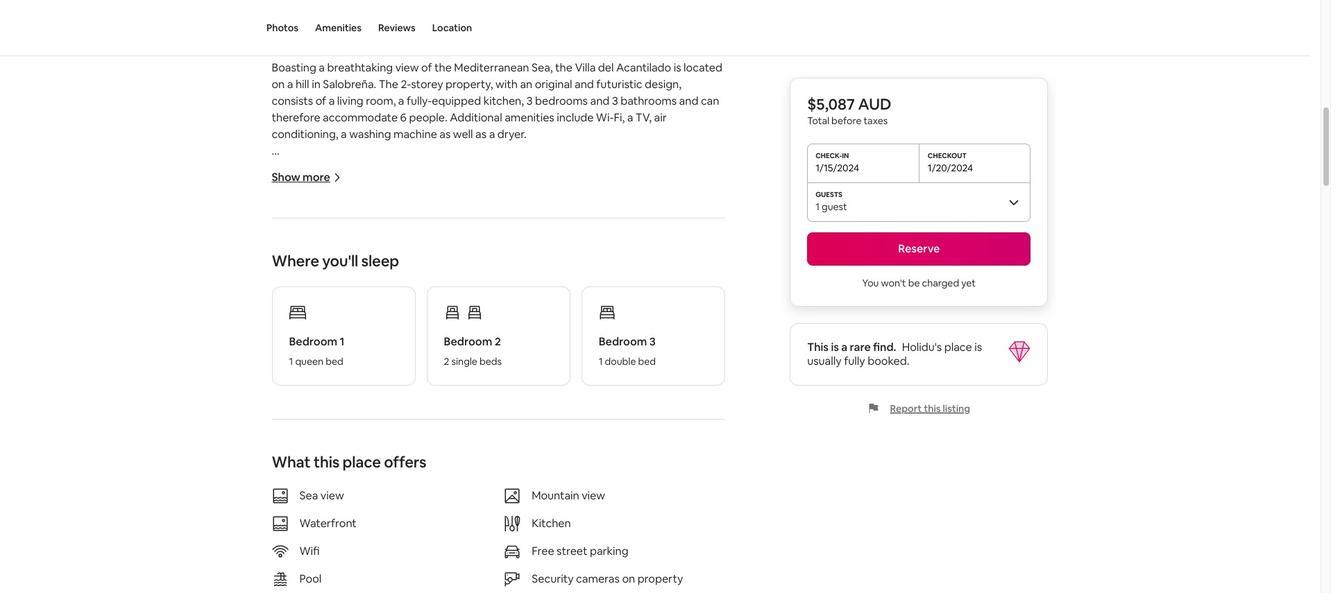 Task type: vqa. For each thing, say whether or not it's contained in the screenshot.
devices
yes



Task type: describe. For each thing, give the bounding box(es) containing it.
mountain
[[532, 489, 579, 503]]

sea
[[299, 489, 318, 503]]

place inside holidu's place is usually fully booked.
[[944, 340, 972, 355]]

a left living
[[329, 94, 335, 108]]

choose
[[398, 327, 436, 341]]

security cameras on property
[[532, 572, 683, 586]]

1 vertical spatial in
[[532, 177, 540, 192]]

1 guest
[[816, 201, 847, 213]]

some
[[283, 12, 312, 27]]

bed for 3
[[638, 355, 656, 368]]

an
[[520, 77, 532, 92]]

street.
[[429, 244, 463, 258]]

report
[[890, 403, 922, 415]]

pool
[[592, 210, 615, 225]]

a left rare
[[841, 340, 848, 355]]

more
[[303, 170, 330, 185]]

1 vertical spatial parking
[[590, 544, 629, 559]]

view for mountain view
[[582, 489, 605, 503]]

with right pool at top left
[[617, 210, 639, 225]]

where you'll sleep
[[272, 251, 399, 271]]

1 vertical spatial offers
[[384, 452, 426, 472]]

this inside the hosts have taken several sustainable measures in the accommodation, such as the installation of light and water saving devices. this vacation rental offers a private outdoor space with heated pool with fantastic sea views, garden, open terrace, barbecue and outdoor shower. free parking is available on the street. pets, smoking and celebrating events are not allowed. there are security cameras and/or audio recording devices on the premises. beach/pool towels are provided. we work with superhog and it requires verification of the guest's profile; in addition, when booking, you must choose a refundable deposit or pay a fee for a damage exemption.
[[272, 210, 292, 225]]

the inside boasting a breathtaking view of the mediterranean sea, the villa del acantilado is located on a hill in salobreña. the 2-storey property, with an original and futuristic design, consists of a living room, a fully-equipped kitchen, 3 bedrooms and 3 bathrooms and can therefore accommodate 6 people. additional amenities include wi-fi, a tv, air conditioning, a washing machine as well as a dryer.
[[379, 77, 398, 92]]

a down water
[[405, 210, 411, 225]]

events
[[427, 260, 461, 275]]

a left hill
[[287, 77, 293, 92]]

room,
[[366, 94, 396, 108]]

listing
[[943, 403, 970, 415]]

addition,
[[651, 310, 696, 325]]

and down villa
[[575, 77, 594, 92]]

view inside boasting a breathtaking view of the mediterranean sea, the villa del acantilado is located on a hill in salobreña. the 2-storey property, with an original and futuristic design, consists of a living room, a fully-equipped kitchen, 3 bedrooms and 3 bathrooms and can therefore accommodate 6 people. additional amenities include wi-fi, a tv, air conditioning, a washing machine as well as a dryer.
[[395, 60, 419, 75]]

accommodate
[[323, 110, 398, 125]]

equipped
[[432, 94, 481, 108]]

the hosts have taken several sustainable measures in the accommodation, such as the installation of light and water saving devices. this vacation rental offers a private outdoor space with heated pool with fantastic sea views, garden, open terrace, barbecue and outdoor shower. free parking is available on the street. pets, smoking and celebrating events are not allowed. there are security cameras and/or audio recording devices on the premises. beach/pool towels are provided. we work with superhog and it requires verification of the guest's profile; in addition, when booking, you must choose a refundable deposit or pay a fee for a damage exemption.
[[272, 177, 711, 358]]

a down the requires
[[438, 327, 444, 341]]

not
[[482, 260, 500, 275]]

charged
[[922, 277, 959, 289]]

mediterranean
[[454, 60, 529, 75]]

recording
[[479, 277, 529, 291]]

audio
[[449, 277, 477, 291]]

$5,087 aud total before taxes
[[807, 94, 891, 127]]

sleep
[[361, 251, 399, 271]]

1 vertical spatial place
[[342, 452, 381, 472]]

report this listing button
[[868, 403, 970, 415]]

installation
[[272, 194, 327, 208]]

work
[[291, 310, 317, 325]]

garden,
[[305, 227, 344, 242]]

guest
[[822, 201, 847, 213]]

1 left queen
[[289, 355, 293, 368]]

free inside the hosts have taken several sustainable measures in the accommodation, such as the installation of light and water saving devices. this vacation rental offers a private outdoor space with heated pool with fantastic sea views, garden, open terrace, barbecue and outdoor shower. free parking is available on the street. pets, smoking and celebrating events are not allowed. there are security cameras and/or audio recording devices on the premises. beach/pool towels are provided. we work with superhog and it requires verification of the guest's profile; in addition, when booking, you must choose a refundable deposit or pay a fee for a damage exemption.
[[272, 244, 294, 258]]

yet
[[961, 277, 976, 289]]

1 horizontal spatial are
[[369, 294, 385, 308]]

1 horizontal spatial 3
[[612, 94, 618, 108]]

devices
[[531, 277, 570, 291]]

booked.
[[868, 354, 910, 369]]

6
[[400, 110, 407, 125]]

hill
[[296, 77, 309, 92]]

reviews
[[378, 22, 416, 34]]

where
[[272, 251, 319, 271]]

parking inside the hosts have taken several sustainable measures in the accommodation, such as the installation of light and water saving devices. this vacation rental offers a private outdoor space with heated pool with fantastic sea views, garden, open terrace, barbecue and outdoor shower. free parking is available on the street. pets, smoking and celebrating events are not allowed. there are security cameras and/or audio recording devices on the premises. beach/pool towels are provided. we work with superhog and it requires verification of the guest's profile; in addition, when booking, you must choose a refundable deposit or pay a fee for a damage exemption.
[[297, 244, 335, 258]]

kitchen,
[[483, 94, 524, 108]]

bed for 1
[[326, 355, 343, 368]]

bathrooms
[[621, 94, 677, 108]]

bedroom 3 1 double bed
[[599, 335, 656, 368]]

this is a rare find.
[[807, 340, 896, 355]]

rental
[[341, 210, 370, 225]]

1 left you
[[340, 335, 345, 349]]

include
[[557, 110, 594, 125]]

dryer.
[[497, 127, 527, 142]]

has
[[336, 12, 354, 27]]

what this place offers
[[272, 452, 426, 472]]

water
[[389, 194, 418, 208]]

show more
[[272, 170, 330, 185]]

deposit
[[505, 327, 544, 341]]

taken
[[351, 177, 379, 192]]

what
[[272, 452, 310, 472]]

and up wi-
[[590, 94, 610, 108]]

bedroom for bedroom 1
[[289, 335, 337, 349]]

is inside holidu's place is usually fully booked.
[[975, 340, 982, 355]]

total
[[807, 115, 829, 127]]

and left can
[[679, 94, 698, 108]]

in inside boasting a breathtaking view of the mediterranean sea, the villa del acantilado is located on a hill in salobreña. the 2-storey property, with an original and futuristic design, consists of a living room, a fully-equipped kitchen, 3 bedrooms and 3 bathrooms and can therefore accommodate 6 people. additional amenities include wi-fi, a tv, air conditioning, a washing machine as well as a dryer.
[[312, 77, 321, 92]]

boasting a breathtaking view of the mediterranean sea, the villa del acantilado is located on a hill in salobreña. the 2-storey property, with an original and futuristic design, consists of a living room, a fully-equipped kitchen, 3 bedrooms and 3 bathrooms and can therefore accommodate 6 people. additional amenities include wi-fi, a tv, air conditioning, a washing machine as well as a dryer.
[[272, 60, 725, 142]]

living
[[337, 94, 363, 108]]

with up shower. on the top of the page
[[529, 210, 551, 225]]

damage
[[634, 327, 676, 341]]

is left fully at bottom right
[[831, 340, 839, 355]]

machine
[[393, 127, 437, 142]]

be
[[908, 277, 920, 289]]

on left property
[[622, 572, 635, 586]]

sea,
[[532, 60, 553, 75]]

view for sea view
[[321, 489, 344, 503]]

$5,087 aud
[[807, 94, 891, 114]]

report this listing
[[890, 403, 970, 415]]

a up the 6
[[398, 94, 404, 108]]

towels
[[333, 294, 366, 308]]

free street parking
[[532, 544, 629, 559]]

the inside the hosts have taken several sustainable measures in the accommodation, such as the installation of light and water saving devices. this vacation rental offers a private outdoor space with heated pool with fantastic sea views, garden, open terrace, barbecue and outdoor shower. free parking is available on the street. pets, smoking and celebrating events are not allowed. there are security cameras and/or audio recording devices on the premises. beach/pool towels are provided. we work with superhog and it requires verification of the guest's profile; in addition, when booking, you must choose a refundable deposit or pay a fee for a damage exemption.
[[272, 177, 291, 192]]

find.
[[873, 340, 896, 355]]

beach/pool
[[272, 294, 330, 308]]

before
[[831, 115, 862, 127]]

reviews button
[[378, 0, 416, 56]]

fi,
[[614, 110, 625, 125]]

is inside boasting a breathtaking view of the mediterranean sea, the villa del acantilado is located on a hill in salobreña. the 2-storey property, with an original and futuristic design, consists of a living room, a fully-equipped kitchen, 3 bedrooms and 3 bathrooms and can therefore accommodate 6 people. additional amenities include wi-fi, a tv, air conditioning, a washing machine as well as a dryer.
[[674, 60, 681, 75]]

devices.
[[456, 194, 497, 208]]

boasting
[[272, 60, 316, 75]]

of down have
[[329, 194, 340, 208]]

bedroom 2 2 single beds
[[444, 335, 502, 368]]

single
[[451, 355, 477, 368]]

provided.
[[388, 294, 436, 308]]

bedroom for bedroom 2
[[444, 335, 492, 349]]

the up sea
[[692, 177, 709, 192]]

and down taken
[[367, 194, 387, 208]]

pool
[[299, 572, 322, 586]]

fully
[[844, 354, 865, 369]]



Task type: locate. For each thing, give the bounding box(es) containing it.
this
[[924, 403, 941, 415], [314, 452, 339, 472]]

the left street.
[[410, 244, 427, 258]]

of
[[421, 60, 432, 75], [316, 94, 326, 108], [329, 194, 340, 208], [530, 310, 541, 325]]

are up audio
[[463, 260, 480, 275]]

0 vertical spatial parking
[[297, 244, 335, 258]]

or
[[546, 327, 557, 341]]

bedroom inside bedroom 3 1 double bed
[[599, 335, 647, 349]]

acantilado
[[616, 60, 671, 75]]

2 horizontal spatial as
[[678, 177, 689, 192]]

0 vertical spatial place
[[944, 340, 972, 355]]

a right fi,
[[627, 110, 633, 125]]

0 horizontal spatial the
[[272, 177, 291, 192]]

premises.
[[608, 277, 657, 291]]

fantastic
[[642, 210, 687, 225]]

bedroom up queen
[[289, 335, 337, 349]]

with inside boasting a breathtaking view of the mediterranean sea, the villa del acantilado is located on a hill in salobreña. the 2-storey property, with an original and futuristic design, consists of a living room, a fully-equipped kitchen, 3 bedrooms and 3 bathrooms and can therefore accommodate 6 people. additional amenities include wi-fi, a tv, air conditioning, a washing machine as well as a dryer.
[[495, 77, 518, 92]]

sustainable
[[420, 177, 477, 192]]

consists
[[272, 94, 313, 108]]

reserve button
[[807, 232, 1031, 266]]

2-
[[401, 77, 411, 92]]

3 inside bedroom 3 1 double bed
[[649, 335, 656, 349]]

the left premises.
[[588, 277, 605, 291]]

this up sea view at the bottom
[[314, 452, 339, 472]]

photos
[[267, 22, 298, 34]]

view
[[395, 60, 419, 75], [321, 489, 344, 503], [582, 489, 605, 503]]

fee
[[589, 327, 606, 341]]

additional
[[450, 110, 502, 125]]

location button
[[432, 0, 472, 56]]

in right measures
[[532, 177, 540, 192]]

kitchen
[[532, 516, 571, 531]]

view right sea
[[321, 489, 344, 503]]

the up or
[[543, 310, 561, 325]]

outdoor down devices. at left top
[[452, 210, 493, 225]]

0 horizontal spatial this
[[314, 452, 339, 472]]

1 vertical spatial are
[[304, 277, 320, 291]]

1 vertical spatial this
[[807, 340, 829, 355]]

sea
[[689, 210, 706, 225]]

with up booking,
[[319, 310, 341, 325]]

a left fee
[[580, 327, 586, 341]]

tv,
[[636, 110, 652, 125]]

futuristic
[[596, 77, 642, 92]]

1 vertical spatial 2
[[444, 355, 449, 368]]

this for report
[[924, 403, 941, 415]]

the up installation on the top left of page
[[272, 177, 291, 192]]

0 horizontal spatial free
[[272, 244, 294, 258]]

the up original
[[555, 60, 572, 75]]

is right the holidu's
[[975, 340, 982, 355]]

0 horizontal spatial bed
[[326, 355, 343, 368]]

0 horizontal spatial 2
[[444, 355, 449, 368]]

bedroom for bedroom 3
[[599, 335, 647, 349]]

amenities
[[315, 22, 362, 34]]

a
[[319, 60, 325, 75], [287, 77, 293, 92], [329, 94, 335, 108], [398, 94, 404, 108], [627, 110, 633, 125], [341, 127, 347, 142], [489, 127, 495, 142], [405, 210, 411, 225], [438, 327, 444, 341], [580, 327, 586, 341], [625, 327, 631, 341], [841, 340, 848, 355]]

0 vertical spatial this
[[924, 403, 941, 415]]

located
[[684, 60, 722, 75]]

bed right queen
[[326, 355, 343, 368]]

guest's
[[563, 310, 599, 325]]

2 horizontal spatial are
[[463, 260, 480, 275]]

in up damage
[[640, 310, 649, 325]]

on up consists
[[272, 77, 285, 92]]

shower.
[[535, 227, 574, 242]]

0 vertical spatial are
[[463, 260, 480, 275]]

0 vertical spatial cameras
[[366, 277, 410, 291]]

1 horizontal spatial bedroom
[[444, 335, 492, 349]]

free
[[272, 244, 294, 258], [532, 544, 554, 559]]

as inside the hosts have taken several sustainable measures in the accommodation, such as the installation of light and water saving devices. this vacation rental offers a private outdoor space with heated pool with fantastic sea views, garden, open terrace, barbecue and outdoor shower. free parking is available on the street. pets, smoking and celebrating events are not allowed. there are security cameras and/or audio recording devices on the premises. beach/pool towels are provided. we work with superhog and it requires verification of the guest's profile; in addition, when booking, you must choose a refundable deposit or pay a fee for a damage exemption.
[[678, 177, 689, 192]]

heated
[[553, 210, 590, 225]]

bedroom 1 1 queen bed
[[289, 335, 345, 368]]

1 horizontal spatial 2
[[495, 335, 501, 349]]

and left it
[[396, 310, 415, 325]]

1 bed from the left
[[326, 355, 343, 368]]

1 horizontal spatial this
[[807, 340, 829, 355]]

offers inside the hosts have taken several sustainable measures in the accommodation, such as the installation of light and water saving devices. this vacation rental offers a private outdoor space with heated pool with fantastic sea views, garden, open terrace, barbecue and outdoor shower. free parking is available on the street. pets, smoking and celebrating events are not allowed. there are security cameras and/or audio recording devices on the premises. beach/pool towels are provided. we work with superhog and it requires verification of the guest's profile; in addition, when booking, you must choose a refundable deposit or pay a fee for a damage exemption.
[[373, 210, 403, 225]]

vacation
[[295, 210, 338, 225]]

there
[[272, 277, 302, 291]]

offers
[[373, 210, 403, 225], [384, 452, 426, 472]]

is inside the hosts have taken several sustainable measures in the accommodation, such as the installation of light and water saving devices. this vacation rental offers a private outdoor space with heated pool with fantastic sea views, garden, open terrace, barbecue and outdoor shower. free parking is available on the street. pets, smoking and celebrating events are not allowed. there are security cameras and/or audio recording devices on the premises. beach/pool towels are provided. we work with superhog and it requires verification of the guest's profile; in addition, when booking, you must choose a refundable deposit or pay a fee for a damage exemption.
[[338, 244, 345, 258]]

1 horizontal spatial cameras
[[576, 572, 620, 586]]

of up deposit
[[530, 310, 541, 325]]

location
[[432, 22, 472, 34]]

1 horizontal spatial free
[[532, 544, 554, 559]]

fully-
[[407, 94, 432, 108]]

show more button
[[272, 170, 341, 185]]

as left well
[[440, 127, 451, 142]]

people.
[[409, 110, 447, 125]]

0 horizontal spatial are
[[304, 277, 320, 291]]

with
[[495, 77, 518, 92], [529, 210, 551, 225], [617, 210, 639, 225], [319, 310, 341, 325]]

0 horizontal spatial view
[[321, 489, 344, 503]]

the up "heated"
[[543, 177, 560, 192]]

1 left guest
[[816, 201, 820, 213]]

with up kitchen,
[[495, 77, 518, 92]]

0 horizontal spatial as
[[440, 127, 451, 142]]

0 vertical spatial this
[[272, 210, 292, 225]]

on down terrace,
[[394, 244, 407, 258]]

in right hill
[[312, 77, 321, 92]]

amenities
[[505, 110, 554, 125]]

2 left single
[[444, 355, 449, 368]]

holidu's
[[902, 340, 942, 355]]

0 horizontal spatial place
[[342, 452, 381, 472]]

2 up beds
[[495, 335, 501, 349]]

bedroom inside bedroom 2 2 single beds
[[444, 335, 492, 349]]

allowed.
[[502, 260, 544, 275]]

taxes
[[864, 115, 888, 127]]

2 horizontal spatial view
[[582, 489, 605, 503]]

of up storey
[[421, 60, 432, 75]]

this up views,
[[272, 210, 292, 225]]

0 vertical spatial 2
[[495, 335, 501, 349]]

3 down addition,
[[649, 335, 656, 349]]

3 up amenities
[[526, 94, 533, 108]]

1 horizontal spatial place
[[944, 340, 972, 355]]

street
[[557, 544, 587, 559]]

1 inside bedroom 3 1 double bed
[[599, 355, 603, 368]]

a right "for"
[[625, 327, 631, 341]]

1 vertical spatial free
[[532, 544, 554, 559]]

show
[[272, 170, 300, 185]]

on inside boasting a breathtaking view of the mediterranean sea, the villa del acantilado is located on a hill in salobreña. the 2-storey property, with an original and futuristic design, consists of a living room, a fully-equipped kitchen, 3 bedrooms and 3 bathrooms and can therefore accommodate 6 people. additional amenities include wi-fi, a tv, air conditioning, a washing machine as well as a dryer.
[[272, 77, 285, 92]]

storey
[[411, 77, 443, 92]]

in
[[312, 77, 321, 92], [532, 177, 540, 192], [640, 310, 649, 325]]

rare
[[850, 340, 871, 355]]

superhog
[[344, 310, 393, 325]]

2 bedroom from the left
[[444, 335, 492, 349]]

2 vertical spatial are
[[369, 294, 385, 308]]

1 horizontal spatial as
[[475, 127, 487, 142]]

bed inside bedroom 3 1 double bed
[[638, 355, 656, 368]]

place up sea view at the bottom
[[342, 452, 381, 472]]

accommodation,
[[562, 177, 649, 192]]

wifi
[[299, 544, 320, 559]]

1 bedroom from the left
[[289, 335, 337, 349]]

view up the 2-
[[395, 60, 419, 75]]

1 left "double"
[[599, 355, 603, 368]]

cameras inside the hosts have taken several sustainable measures in the accommodation, such as the installation of light and water saving devices. this vacation rental offers a private outdoor space with heated pool with fantastic sea views, garden, open terrace, barbecue and outdoor shower. free parking is available on the street. pets, smoking and celebrating events are not allowed. there are security cameras and/or audio recording devices on the premises. beach/pool towels are provided. we work with superhog and it requires verification of the guest's profile; in addition, when booking, you must choose a refundable deposit or pay a fee for a damage exemption.
[[366, 277, 410, 291]]

of right consists
[[316, 94, 326, 108]]

parking up the security cameras on property
[[590, 544, 629, 559]]

1 vertical spatial cameras
[[576, 572, 620, 586]]

won't
[[881, 277, 906, 289]]

as right such
[[678, 177, 689, 192]]

and down devices. at left top
[[469, 227, 489, 242]]

1 horizontal spatial bed
[[638, 355, 656, 368]]

pets,
[[272, 260, 297, 275]]

the
[[379, 77, 398, 92], [272, 177, 291, 192]]

2 horizontal spatial bedroom
[[599, 335, 647, 349]]

must
[[370, 327, 396, 341]]

1
[[816, 201, 820, 213], [340, 335, 345, 349], [289, 355, 293, 368], [599, 355, 603, 368]]

0 horizontal spatial this
[[272, 210, 292, 225]]

0 vertical spatial in
[[312, 77, 321, 92]]

property
[[638, 572, 683, 586]]

bed right "double"
[[638, 355, 656, 368]]

bedroom up single
[[444, 335, 492, 349]]

mountain view
[[532, 489, 605, 503]]

bedroom inside bedroom 1 1 queen bed
[[289, 335, 337, 349]]

2 horizontal spatial 3
[[649, 335, 656, 349]]

bedroom
[[289, 335, 337, 349], [444, 335, 492, 349], [599, 335, 647, 349]]

1 horizontal spatial the
[[379, 77, 398, 92]]

free up the pets,
[[272, 244, 294, 258]]

sea view
[[299, 489, 344, 503]]

0 vertical spatial offers
[[373, 210, 403, 225]]

design,
[[645, 77, 681, 92]]

terrace,
[[376, 227, 415, 242]]

is up the design, on the top of page
[[674, 60, 681, 75]]

verification
[[471, 310, 528, 325]]

is
[[674, 60, 681, 75], [338, 244, 345, 258], [831, 340, 839, 355], [975, 340, 982, 355]]

this left listing on the right bottom
[[924, 403, 941, 415]]

breathtaking
[[327, 60, 393, 75]]

security
[[532, 572, 574, 586]]

this for what
[[314, 452, 339, 472]]

the up storey
[[434, 60, 452, 75]]

1 inside popup button
[[816, 201, 820, 213]]

parking up smoking
[[297, 244, 335, 258]]

as down additional
[[475, 127, 487, 142]]

place right the holidu's
[[944, 340, 972, 355]]

security
[[323, 277, 364, 291]]

free down kitchen
[[532, 544, 554, 559]]

are down smoking
[[304, 277, 320, 291]]

booking,
[[302, 327, 347, 341]]

1 vertical spatial the
[[272, 177, 291, 192]]

beds
[[479, 355, 502, 368]]

0 horizontal spatial bedroom
[[289, 335, 337, 349]]

this left fully at bottom right
[[807, 340, 829, 355]]

profile;
[[602, 310, 637, 325]]

queen
[[295, 355, 323, 368]]

outdoor down space
[[491, 227, 533, 242]]

is down garden,
[[338, 244, 345, 258]]

views,
[[272, 227, 303, 242]]

0 vertical spatial outdoor
[[452, 210, 493, 225]]

1 horizontal spatial this
[[924, 403, 941, 415]]

2 bed from the left
[[638, 355, 656, 368]]

a left dryer.
[[489, 127, 495, 142]]

pay
[[559, 327, 578, 341]]

the left the 2-
[[379, 77, 398, 92]]

2 horizontal spatial in
[[640, 310, 649, 325]]

a right boasting
[[319, 60, 325, 75]]

3 bedroom from the left
[[599, 335, 647, 349]]

info
[[315, 12, 334, 27]]

bed inside bedroom 1 1 queen bed
[[326, 355, 343, 368]]

1 horizontal spatial parking
[[590, 544, 629, 559]]

on right devices on the left top
[[573, 277, 586, 291]]

a down accommodate
[[341, 127, 347, 142]]

bed
[[326, 355, 343, 368], [638, 355, 656, 368]]

2 vertical spatial in
[[640, 310, 649, 325]]

0 horizontal spatial cameras
[[366, 277, 410, 291]]

0 vertical spatial the
[[379, 77, 398, 92]]

place
[[944, 340, 972, 355], [342, 452, 381, 472]]

wi-
[[596, 110, 614, 125]]

view right mountain
[[582, 489, 605, 503]]

0 horizontal spatial in
[[312, 77, 321, 92]]

1 horizontal spatial in
[[532, 177, 540, 192]]

3 up fi,
[[612, 94, 618, 108]]

1 horizontal spatial view
[[395, 60, 419, 75]]

3
[[526, 94, 533, 108], [612, 94, 618, 108], [649, 335, 656, 349]]

1 vertical spatial outdoor
[[491, 227, 533, 242]]

are up superhog
[[369, 294, 385, 308]]

0 vertical spatial free
[[272, 244, 294, 258]]

bedroom up "double"
[[599, 335, 647, 349]]

waterfront
[[299, 516, 357, 531]]

1 vertical spatial this
[[314, 452, 339, 472]]

0 horizontal spatial 3
[[526, 94, 533, 108]]

cameras down the celebrating
[[366, 277, 410, 291]]

cameras down free street parking
[[576, 572, 620, 586]]

outdoor
[[452, 210, 493, 225], [491, 227, 533, 242]]

barbecue
[[418, 227, 467, 242]]

and up security
[[345, 260, 364, 275]]

private
[[413, 210, 449, 225]]

0 horizontal spatial parking
[[297, 244, 335, 258]]



